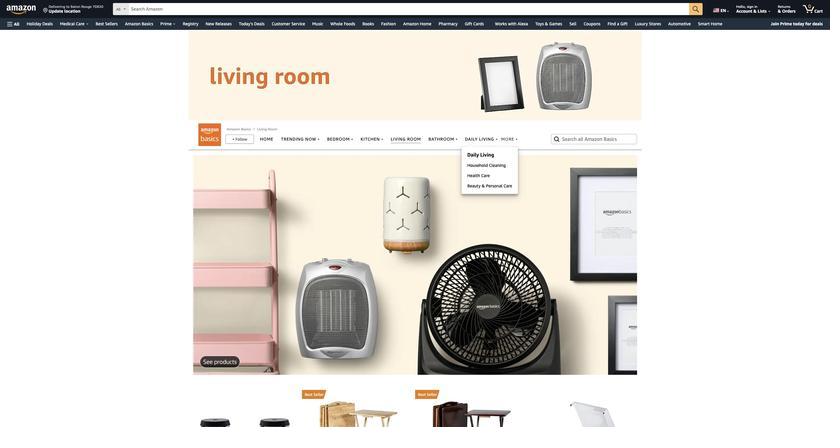 Task type: vqa. For each thing, say whether or not it's contained in the screenshot.
checkbox icon for Ages 3 to 5 option
no



Task type: locate. For each thing, give the bounding box(es) containing it.
music
[[312, 21, 323, 26]]

holiday
[[27, 21, 41, 26]]

amazon basics link up + follow
[[227, 127, 251, 131]]

& inside returns & orders
[[778, 8, 781, 14]]

best seller link
[[302, 390, 415, 399], [415, 390, 528, 399]]

2 gift from the left
[[620, 21, 628, 26]]

0 horizontal spatial &
[[545, 21, 548, 26]]

1 vertical spatial basics
[[241, 127, 251, 131]]

all inside search field
[[116, 7, 121, 11]]

1 seller from the left
[[314, 392, 324, 397]]

new releases
[[206, 21, 232, 26]]

medical care link
[[56, 20, 92, 28]]

all up sellers
[[116, 7, 121, 11]]

prime left registry
[[160, 21, 172, 26]]

seller for amazon basics classic tv dinner rectangular folding tray table with storage rack, natural - set of 4 trays, 15"d x 19"w x 26"h image
[[314, 392, 324, 397]]

amazon basics logo image
[[198, 124, 221, 146]]

stores
[[649, 21, 661, 26]]

0 horizontal spatial all
[[14, 21, 19, 26]]

2 horizontal spatial &
[[778, 8, 781, 14]]

0 horizontal spatial best seller
[[305, 392, 324, 397]]

1 horizontal spatial seller
[[427, 392, 437, 397]]

0 horizontal spatial prime
[[160, 21, 172, 26]]

best seller link up amazon basics classic tv dinner rectangular folding tray table with storage rack - 4-pack, espresso, 32.8"d x 21.38"w x 5.91"h image
[[415, 390, 528, 399]]

seller
[[314, 392, 324, 397], [427, 392, 437, 397]]

deals inside today's deals link
[[254, 21, 265, 26]]

best seller link up amazon basics classic tv dinner rectangular folding tray table with storage rack, natural - set of 4 trays, 15"d x 19"w x 26"h image
[[302, 390, 415, 399]]

& left orders
[[778, 8, 781, 14]]

1 horizontal spatial &
[[754, 8, 757, 14]]

0 horizontal spatial home
[[420, 21, 431, 26]]

works with alexa link
[[491, 20, 532, 28]]

all
[[116, 7, 121, 11], [14, 21, 19, 26]]

deals
[[42, 21, 53, 26], [254, 21, 265, 26]]

basics left prime "link"
[[142, 21, 153, 26]]

join
[[771, 21, 779, 26]]

best seller link for amazon basics classic tv dinner rectangular folding tray table with storage rack, natural - set of 4 trays, 15"d x 19"w x 26"h image
[[302, 390, 415, 399]]

customer
[[272, 21, 290, 26]]

1 horizontal spatial amazon basics
[[227, 127, 251, 131]]

0 vertical spatial basics
[[142, 21, 153, 26]]

1 best seller link from the left
[[302, 390, 415, 399]]

best seller for amazon basics classic tv dinner rectangular folding tray table with storage rack - 4-pack, espresso, 32.8"d x 21.38"w x 5.91"h image
[[418, 392, 437, 397]]

home down "search amazon" text box
[[420, 21, 431, 26]]

amazon basics right sellers
[[125, 21, 153, 26]]

amazon basics replacement filter handheld vacuum, 2-pack image
[[194, 418, 297, 427]]

music link
[[309, 20, 327, 28]]

search image
[[553, 136, 560, 143]]

home for smart home
[[711, 21, 722, 26]]

2 best seller link from the left
[[415, 390, 528, 399]]

prime
[[160, 21, 172, 26], [780, 21, 792, 26]]

join prime today for deals link
[[768, 20, 825, 28]]

amazon basics inside "navigation" navigation
[[125, 21, 153, 26]]

0 horizontal spatial gift
[[465, 21, 472, 26]]

deals right holiday at top
[[42, 21, 53, 26]]

1 deals from the left
[[42, 21, 53, 26]]

0 vertical spatial amazon basics
[[125, 21, 153, 26]]

None submit
[[689, 3, 703, 15]]

0 horizontal spatial seller
[[314, 392, 324, 397]]

luxury
[[635, 21, 648, 26]]

1 horizontal spatial prime
[[780, 21, 792, 26]]

prime inside "link"
[[160, 21, 172, 26]]

2 best seller from the left
[[418, 392, 437, 397]]

amazon right sellers
[[125, 21, 141, 26]]

1 vertical spatial amazon basics link
[[227, 127, 251, 131]]

account & lists
[[736, 8, 767, 14]]

games
[[549, 21, 562, 26]]

all down amazon image
[[14, 21, 19, 26]]

in
[[755, 4, 758, 9]]

deals right today's
[[254, 21, 265, 26]]

prime right join
[[780, 21, 792, 26]]

gift left cards
[[465, 21, 472, 26]]

join prime today for deals
[[771, 21, 823, 26]]

best sellers link
[[92, 20, 121, 28]]

0 horizontal spatial basics
[[142, 21, 153, 26]]

alexa
[[518, 21, 528, 26]]

&
[[754, 8, 757, 14], [778, 8, 781, 14], [545, 21, 548, 26]]

1 horizontal spatial gift
[[620, 21, 628, 26]]

registry
[[183, 21, 198, 26]]

gift right a
[[620, 21, 628, 26]]

0 horizontal spatial amazon basics
[[125, 21, 153, 26]]

best for best seller link corresponding to amazon basics classic tv dinner rectangular folding tray table with storage rack - 4-pack, espresso, 32.8"d x 21.38"w x 5.91"h image
[[418, 392, 426, 397]]

new
[[206, 21, 214, 26]]

2 deals from the left
[[254, 21, 265, 26]]

1 vertical spatial all
[[14, 21, 19, 26]]

luxury stores
[[635, 21, 661, 26]]

best for best seller link for amazon basics classic tv dinner rectangular folding tray table with storage rack, natural - set of 4 trays, 15"d x 19"w x 26"h image
[[305, 392, 313, 397]]

foods
[[344, 21, 355, 26]]

2 seller from the left
[[427, 392, 437, 397]]

fashion
[[381, 21, 396, 26]]

0 vertical spatial all
[[116, 7, 121, 11]]

a
[[617, 21, 619, 26]]

delivering
[[49, 4, 65, 9]]

cards
[[473, 21, 484, 26]]

0 horizontal spatial amazon basics link
[[121, 20, 157, 28]]

luxury stores link
[[631, 20, 665, 28]]

1 horizontal spatial home
[[711, 21, 722, 26]]

& for account
[[754, 8, 757, 14]]

living room
[[257, 127, 277, 131]]

amazon basics link right sellers
[[121, 20, 157, 28]]

1 prime from the left
[[160, 21, 172, 26]]

amazon up +
[[227, 127, 240, 131]]

best seller
[[305, 392, 324, 397], [418, 392, 437, 397]]

1 horizontal spatial all
[[116, 7, 121, 11]]

1 horizontal spatial deals
[[254, 21, 265, 26]]

1 home from the left
[[420, 21, 431, 26]]

0 horizontal spatial best
[[96, 21, 104, 26]]

prime link
[[157, 20, 179, 28]]

0 horizontal spatial amazon
[[125, 21, 141, 26]]

amazon basics classic tv dinner rectangular folding tray table with storage rack - 4-pack, espresso, 32.8"d x 21.38"w x 5.91"h image
[[433, 402, 511, 427]]

& left lists
[[754, 8, 757, 14]]

2 home from the left
[[711, 21, 722, 26]]

sell link
[[566, 20, 580, 28]]

today's deals
[[239, 21, 265, 26]]

70820
[[93, 4, 103, 9]]

best
[[96, 21, 104, 26], [305, 392, 313, 397], [418, 392, 426, 397]]

best seller for amazon basics classic tv dinner rectangular folding tray table with storage rack, natural - set of 4 trays, 15"d x 19"w x 26"h image
[[305, 392, 324, 397]]

books link
[[359, 20, 378, 28]]

living room link
[[257, 127, 277, 131]]

& right toys
[[545, 21, 548, 26]]

home right smart
[[711, 21, 722, 26]]

automotive link
[[665, 20, 695, 28]]

hello,
[[736, 4, 746, 9]]

holiday deals
[[27, 21, 53, 26]]

amazon basics classic tv dinner rectangular folding tray table with storage rack, natural - set of 4 trays, 15"d x 19"w x 26"h image
[[320, 402, 397, 427]]

1 horizontal spatial best
[[305, 392, 313, 397]]

2 prime from the left
[[780, 21, 792, 26]]

home
[[420, 21, 431, 26], [711, 21, 722, 26]]

amazon
[[125, 21, 141, 26], [403, 21, 419, 26], [227, 127, 240, 131]]

deals for today's deals
[[254, 21, 265, 26]]

amazon home link
[[400, 20, 435, 28]]

basics
[[142, 21, 153, 26], [241, 127, 251, 131]]

0 horizontal spatial deals
[[42, 21, 53, 26]]

2 horizontal spatial best
[[418, 392, 426, 397]]

coupons link
[[580, 20, 604, 28]]

for
[[805, 21, 811, 26]]

1 best seller from the left
[[305, 392, 324, 397]]

basics up follow
[[241, 127, 251, 131]]

1 horizontal spatial best seller
[[418, 392, 437, 397]]

update
[[49, 8, 63, 14]]

1 vertical spatial amazon basics
[[227, 127, 251, 131]]

amazon basics link
[[121, 20, 157, 28], [227, 127, 251, 131]]

best sellers
[[96, 21, 118, 26]]

amazon down all search field
[[403, 21, 419, 26]]

deals inside holiday deals link
[[42, 21, 53, 26]]

amazon basics up + follow
[[227, 127, 251, 131]]



Task type: describe. For each thing, give the bounding box(es) containing it.
new releases link
[[202, 20, 235, 28]]

navigation navigation
[[0, 0, 830, 30]]

to
[[66, 4, 70, 9]]

service
[[291, 21, 305, 26]]

whole
[[330, 21, 343, 26]]

cart
[[814, 8, 823, 14]]

delivering to baton rouge 70820 update location
[[49, 4, 103, 14]]

holiday deals link
[[23, 20, 56, 28]]

+
[[232, 137, 235, 142]]

& for toys
[[545, 21, 548, 26]]

medical
[[60, 21, 75, 26]]

today
[[793, 21, 804, 26]]

room
[[268, 127, 277, 131]]

all button
[[5, 18, 22, 30]]

lists
[[758, 8, 767, 14]]

orders
[[782, 8, 796, 14]]

best seller link for amazon basics classic tv dinner rectangular folding tray table with storage rack - 4-pack, espresso, 32.8"d x 21.38"w x 5.91"h image
[[415, 390, 528, 399]]

toys & games
[[535, 21, 562, 26]]

deals for holiday deals
[[42, 21, 53, 26]]

find a gift
[[608, 21, 628, 26]]

hello, sign in
[[736, 4, 758, 9]]

gift cards
[[465, 21, 484, 26]]

basics inside "navigation" navigation
[[142, 21, 153, 26]]

sign
[[747, 4, 754, 9]]

2 horizontal spatial amazon
[[403, 21, 419, 26]]

all inside button
[[14, 21, 19, 26]]

works with alexa
[[495, 21, 528, 26]]

releases
[[215, 21, 232, 26]]

amazon image
[[7, 5, 36, 14]]

Search Amazon text field
[[129, 3, 689, 15]]

+ follow
[[232, 137, 247, 142]]

baton
[[71, 4, 80, 9]]

find
[[608, 21, 616, 26]]

1 gift from the left
[[465, 21, 472, 26]]

location
[[64, 8, 80, 14]]

today's deals link
[[235, 20, 268, 28]]

smart home link
[[695, 20, 726, 28]]

works
[[495, 21, 507, 26]]

care
[[76, 21, 84, 26]]

pharmacy
[[439, 21, 458, 26]]

0
[[808, 3, 811, 9]]

automotive
[[668, 21, 691, 26]]

gift cards link
[[461, 20, 491, 28]]

with
[[508, 21, 517, 26]]

whole foods link
[[327, 20, 359, 28]]

toys & games link
[[532, 20, 566, 28]]

smart home
[[698, 21, 722, 26]]

pharmacy link
[[435, 20, 461, 28]]

en
[[721, 8, 726, 13]]

today's
[[239, 21, 253, 26]]

gift inside 'link'
[[620, 21, 628, 26]]

returns & orders
[[778, 4, 796, 14]]

1 horizontal spatial amazon
[[227, 127, 240, 131]]

best inside best sellers link
[[96, 21, 104, 26]]

fashion link
[[378, 20, 400, 28]]

All search field
[[113, 3, 703, 16]]

deals
[[812, 21, 823, 26]]

Search all Amazon Basics search field
[[562, 134, 627, 144]]

en link
[[710, 2, 732, 17]]

rouge
[[81, 4, 92, 9]]

0 vertical spatial amazon basics link
[[121, 20, 157, 28]]

books
[[362, 21, 374, 26]]

amazon basics turntable record player with built-in speakers and bluetooth, desktop, black image
[[550, 402, 620, 427]]

coupons
[[584, 21, 600, 26]]

none submit inside all search field
[[689, 3, 703, 15]]

amazon home
[[403, 21, 431, 26]]

seller for amazon basics classic tv dinner rectangular folding tray table with storage rack - 4-pack, espresso, 32.8"d x 21.38"w x 5.91"h image
[[427, 392, 437, 397]]

sell
[[569, 21, 577, 26]]

customer service
[[272, 21, 305, 26]]

toys
[[535, 21, 544, 26]]

account
[[736, 8, 752, 14]]

follow
[[236, 137, 247, 142]]

& for returns
[[778, 8, 781, 14]]

smart
[[698, 21, 710, 26]]

1 horizontal spatial amazon basics link
[[227, 127, 251, 131]]

home for amazon home
[[420, 21, 431, 26]]

registry link
[[179, 20, 202, 28]]

returns
[[778, 4, 791, 9]]

find a gift link
[[604, 20, 631, 28]]

medical care
[[60, 21, 84, 26]]

+ follow button
[[226, 135, 254, 143]]

1 horizontal spatial basics
[[241, 127, 251, 131]]

living
[[257, 127, 267, 131]]

sellers
[[105, 21, 118, 26]]

whole foods
[[330, 21, 355, 26]]

customer service link
[[268, 20, 309, 28]]



